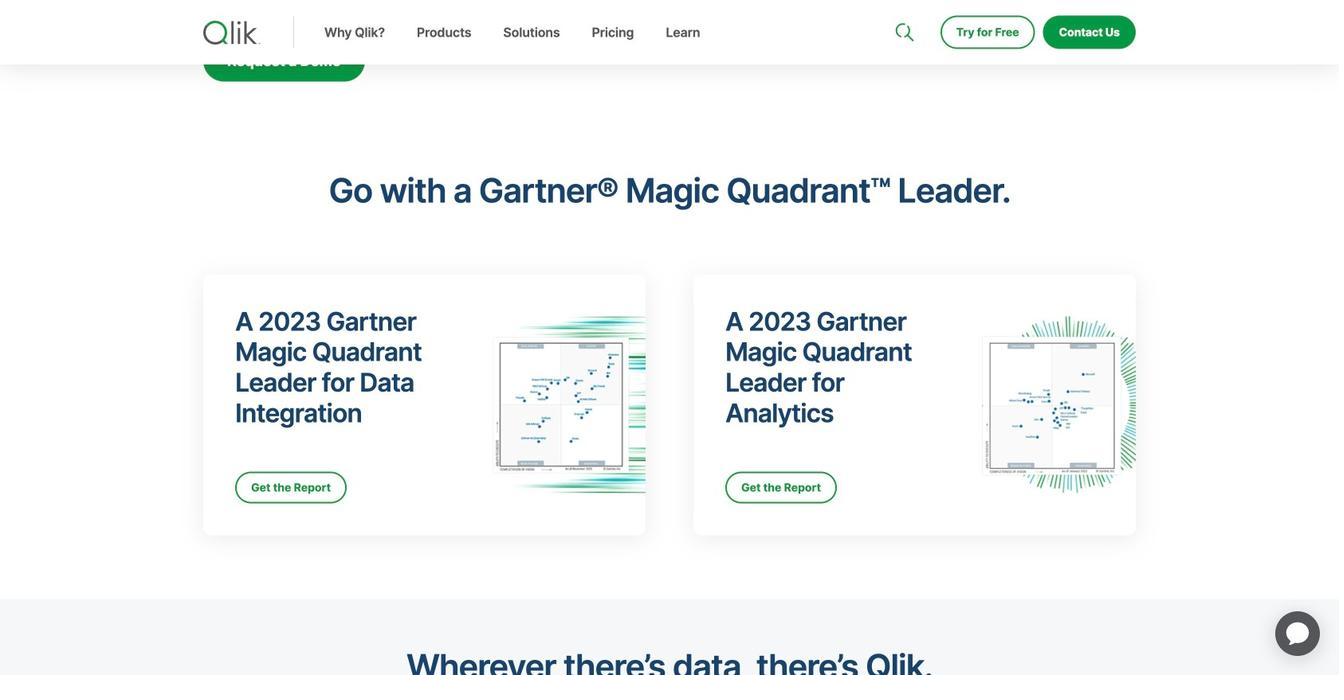 Task type: vqa. For each thing, say whether or not it's contained in the screenshot.
Support image
yes



Task type: locate. For each thing, give the bounding box(es) containing it.
application
[[1256, 593, 1339, 676]]

qlik image
[[203, 21, 261, 45]]



Task type: describe. For each thing, give the bounding box(es) containing it.
support image
[[897, 0, 909, 13]]

login image
[[1085, 0, 1098, 13]]



